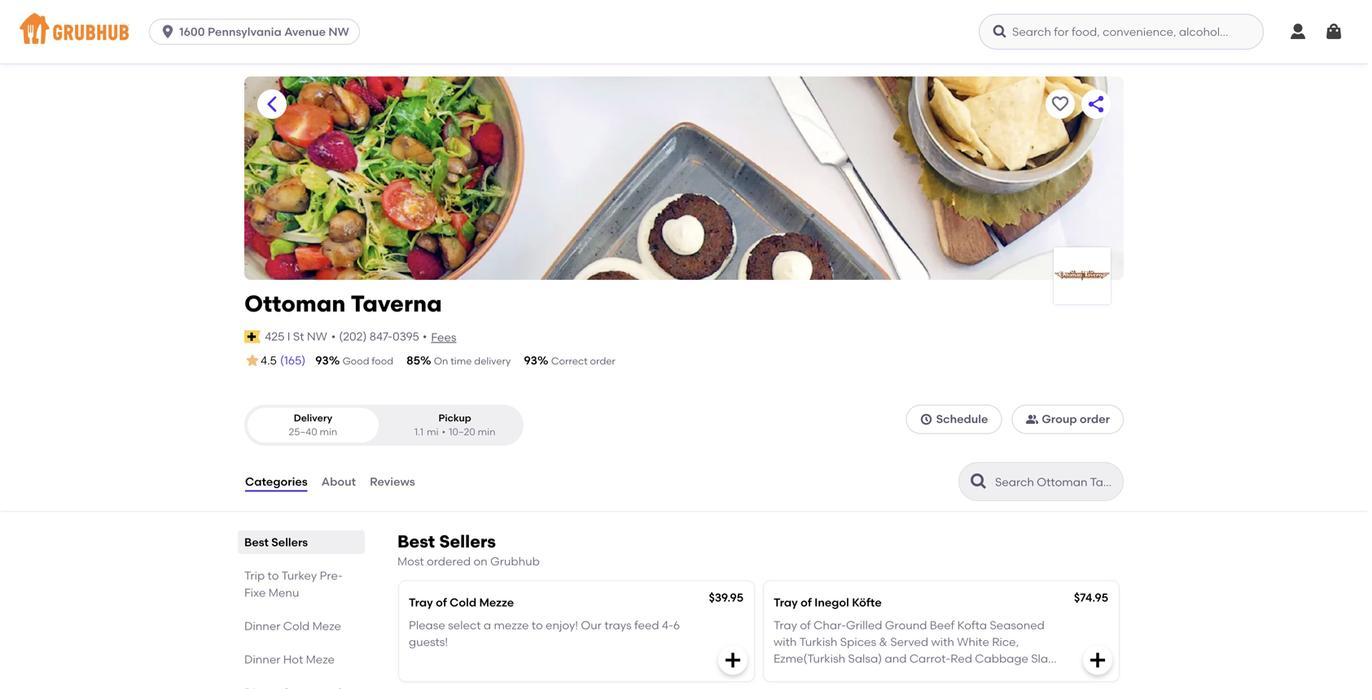 Task type: vqa. For each thing, say whether or not it's contained in the screenshot.


Task type: locate. For each thing, give the bounding box(es) containing it.
1 horizontal spatial 93
[[524, 354, 537, 368]]

of for inegol
[[801, 596, 812, 610]]

to right trip
[[268, 569, 279, 583]]

Search for food, convenience, alcohol... search field
[[979, 14, 1264, 50]]

with up ezme(turkish on the right bottom
[[774, 636, 797, 649]]

kofta
[[957, 619, 987, 633]]

25–40
[[289, 426, 317, 438]]

1 vertical spatial meze
[[306, 653, 335, 667]]

nw inside button
[[307, 330, 327, 344]]

$39.95
[[709, 591, 744, 605]]

1 horizontal spatial 6
[[844, 669, 851, 682]]

enjoy!
[[546, 619, 578, 633]]

93 right delivery
[[524, 354, 537, 368]]

dinner for dinner cold meze
[[244, 620, 280, 634]]

1 horizontal spatial with
[[931, 636, 954, 649]]

best inside "best sellers most ordered on grubhub"
[[397, 532, 435, 553]]

sellers up on
[[439, 532, 496, 553]]

6 down the salsa)
[[844, 669, 851, 682]]

pre-
[[320, 569, 343, 583]]

sellers
[[439, 532, 496, 553], [271, 536, 308, 550]]

1 horizontal spatial to
[[532, 619, 543, 633]]

svg image
[[1088, 651, 1108, 671]]

trip
[[244, 569, 265, 583]]

tray for tray of cold mezze
[[409, 596, 433, 610]]

4- right 'feed'
[[662, 619, 673, 633]]

of up turkish
[[800, 619, 811, 633]]

red
[[951, 652, 972, 666]]

0 vertical spatial cold
[[450, 596, 476, 610]]

• right mi
[[442, 426, 446, 438]]

to inside please select a mezze to enjoy! our trays feed 4-6 guests!
[[532, 619, 543, 633]]

seasoned
[[990, 619, 1045, 633]]

taverna
[[351, 290, 442, 318]]

1 horizontal spatial order
[[1080, 413, 1110, 426]]

dinner hot meze
[[244, 653, 335, 667]]

0 horizontal spatial min
[[320, 426, 337, 438]]

• right 0395
[[423, 330, 427, 344]]

save this restaurant image
[[1051, 94, 1070, 114]]

ottoman
[[244, 290, 346, 318]]

food
[[372, 355, 393, 367]]

order inside button
[[1080, 413, 1110, 426]]

min right 10–20
[[478, 426, 495, 438]]

with down 'beef'
[[931, 636, 954, 649]]

4- right feeds
[[833, 669, 844, 682]]

6 right 'feed'
[[673, 619, 680, 633]]

meze up dinner hot meze
[[312, 620, 341, 634]]

1 with from the left
[[774, 636, 797, 649]]

4- inside tray of char-grilled ground beef kofta seasoned with turkish spices &  served with white rice, ezme(turkish salsa) and carrot-red cabbage slaw. tray feeds 4-6 guests
[[833, 669, 844, 682]]

1 vertical spatial 6
[[844, 669, 851, 682]]

2 min from the left
[[478, 426, 495, 438]]

0 horizontal spatial 6
[[673, 619, 680, 633]]

0 vertical spatial order
[[590, 355, 616, 367]]

order right group at bottom right
[[1080, 413, 1110, 426]]

inegol
[[815, 596, 849, 610]]

köfte
[[852, 596, 882, 610]]

0 horizontal spatial 4-
[[662, 619, 673, 633]]

0 vertical spatial dinner
[[244, 620, 280, 634]]

tray down ezme(turkish on the right bottom
[[774, 669, 797, 682]]

cold
[[450, 596, 476, 610], [283, 620, 310, 634]]

0 vertical spatial 4-
[[662, 619, 673, 633]]

1 horizontal spatial best
[[397, 532, 435, 553]]

6
[[673, 619, 680, 633], [844, 669, 851, 682]]

0 vertical spatial 6
[[673, 619, 680, 633]]

1 dinner from the top
[[244, 620, 280, 634]]

ottoman taverna logo image
[[1054, 248, 1111, 305]]

svg image inside 1600 pennsylvania avenue nw button
[[160, 24, 176, 40]]

subscription pass image
[[244, 331, 261, 344]]

2 horizontal spatial •
[[442, 426, 446, 438]]

1600
[[179, 25, 205, 39]]

•
[[331, 330, 336, 344], [423, 330, 427, 344], [442, 426, 446, 438]]

categories button
[[244, 453, 308, 511]]

(165)
[[280, 354, 306, 368]]

save this restaurant button
[[1046, 90, 1075, 119]]

order for group order
[[1080, 413, 1110, 426]]

0395
[[393, 330, 419, 344]]

1 horizontal spatial •
[[423, 330, 427, 344]]

order
[[590, 355, 616, 367], [1080, 413, 1110, 426]]

pickup
[[438, 412, 471, 424]]

fees button
[[430, 329, 457, 347]]

2 dinner from the top
[[244, 653, 280, 667]]

dinner
[[244, 620, 280, 634], [244, 653, 280, 667]]

best up most
[[397, 532, 435, 553]]

1 horizontal spatial 4-
[[833, 669, 844, 682]]

1 vertical spatial 4-
[[833, 669, 844, 682]]

1 horizontal spatial cold
[[450, 596, 476, 610]]

to left enjoy!
[[532, 619, 543, 633]]

feed
[[634, 619, 659, 633]]

tray
[[409, 596, 433, 610], [774, 596, 798, 610], [774, 619, 797, 633], [774, 669, 797, 682]]

0 horizontal spatial sellers
[[271, 536, 308, 550]]

most
[[397, 555, 424, 569]]

0 horizontal spatial to
[[268, 569, 279, 583]]

pennsylvania
[[208, 25, 282, 39]]

best for best sellers
[[244, 536, 269, 550]]

$74.95
[[1074, 591, 1108, 605]]

turkey
[[281, 569, 317, 583]]

1 vertical spatial dinner
[[244, 653, 280, 667]]

cabbage
[[975, 652, 1028, 666]]

tray left inegol
[[774, 596, 798, 610]]

1 horizontal spatial min
[[478, 426, 495, 438]]

0 vertical spatial to
[[268, 569, 279, 583]]

nw for 425 i st nw
[[307, 330, 327, 344]]

nw right st
[[307, 330, 327, 344]]

sellers for best sellers
[[271, 536, 308, 550]]

1600 pennsylvania avenue nw button
[[149, 19, 366, 45]]

cold up hot
[[283, 620, 310, 634]]

nw inside button
[[329, 25, 349, 39]]

of inside tray of char-grilled ground beef kofta seasoned with turkish spices &  served with white rice, ezme(turkish salsa) and carrot-red cabbage slaw. tray feeds 4-6 guests
[[800, 619, 811, 633]]

ordered
[[427, 555, 471, 569]]

of for cold
[[436, 596, 447, 610]]

0 horizontal spatial with
[[774, 636, 797, 649]]

sellers inside "best sellers most ordered on grubhub"
[[439, 532, 496, 553]]

of up please
[[436, 596, 447, 610]]

trays
[[604, 619, 632, 633]]

0 horizontal spatial order
[[590, 355, 616, 367]]

1 vertical spatial nw
[[307, 330, 327, 344]]

sellers up turkey
[[271, 536, 308, 550]]

main navigation navigation
[[0, 0, 1368, 64]]

425
[[265, 330, 285, 344]]

1 horizontal spatial nw
[[329, 25, 349, 39]]

0 horizontal spatial nw
[[307, 330, 327, 344]]

of left inegol
[[801, 596, 812, 610]]

1 93 from the left
[[315, 354, 329, 368]]

time
[[451, 355, 472, 367]]

tray of cold mezze
[[409, 596, 514, 610]]

1 vertical spatial cold
[[283, 620, 310, 634]]

0 vertical spatial meze
[[312, 620, 341, 634]]

order right correct
[[590, 355, 616, 367]]

pickup 1.1 mi • 10–20 min
[[414, 412, 495, 438]]

meze
[[312, 620, 341, 634], [306, 653, 335, 667]]

of
[[436, 596, 447, 610], [801, 596, 812, 610], [800, 619, 811, 633]]

1 vertical spatial to
[[532, 619, 543, 633]]

0 horizontal spatial best
[[244, 536, 269, 550]]

best up trip
[[244, 536, 269, 550]]

93 for good food
[[315, 354, 329, 368]]

group order
[[1042, 413, 1110, 426]]

1 min from the left
[[320, 426, 337, 438]]

option group
[[244, 405, 524, 446]]

reviews button
[[369, 453, 416, 511]]

grubhub
[[490, 555, 540, 569]]

salsa)
[[848, 652, 882, 666]]

2 with from the left
[[931, 636, 954, 649]]

hot
[[283, 653, 303, 667]]

meze for dinner hot meze
[[306, 653, 335, 667]]

to
[[268, 569, 279, 583], [532, 619, 543, 633]]

• (202) 847-0395 • fees
[[331, 330, 456, 345]]

caret left icon image
[[262, 94, 282, 114]]

good food
[[343, 355, 393, 367]]

nw right avenue
[[329, 25, 349, 39]]

dinner down fixe
[[244, 620, 280, 634]]

meze for dinner cold meze
[[312, 620, 341, 634]]

please
[[409, 619, 445, 633]]

cold up select in the left of the page
[[450, 596, 476, 610]]

tray up please
[[409, 596, 433, 610]]

0 horizontal spatial 93
[[315, 354, 329, 368]]

st
[[293, 330, 304, 344]]

93 right (165)
[[315, 354, 329, 368]]

i
[[287, 330, 290, 344]]

best sellers most ordered on grubhub
[[397, 532, 540, 569]]

spices
[[840, 636, 876, 649]]

4-
[[662, 619, 673, 633], [833, 669, 844, 682]]

2 93 from the left
[[524, 354, 537, 368]]

6 inside tray of char-grilled ground beef kofta seasoned with turkish spices &  served with white rice, ezme(turkish salsa) and carrot-red cabbage slaw. tray feeds 4-6 guests
[[844, 669, 851, 682]]

• left (202)
[[331, 330, 336, 344]]

1 vertical spatial order
[[1080, 413, 1110, 426]]

svg image inside schedule button
[[920, 413, 933, 426]]

svg image
[[1288, 22, 1308, 42], [1324, 22, 1344, 42], [160, 24, 176, 40], [992, 24, 1008, 40], [920, 413, 933, 426], [723, 651, 743, 671]]

0 vertical spatial nw
[[329, 25, 349, 39]]

fixe
[[244, 586, 266, 600]]

min down delivery
[[320, 426, 337, 438]]

tray up ezme(turkish on the right bottom
[[774, 619, 797, 633]]

meze right hot
[[306, 653, 335, 667]]

mezze
[[494, 619, 529, 633]]

1 horizontal spatial sellers
[[439, 532, 496, 553]]

on
[[474, 555, 488, 569]]

dinner left hot
[[244, 653, 280, 667]]

with
[[774, 636, 797, 649], [931, 636, 954, 649]]

93
[[315, 354, 329, 368], [524, 354, 537, 368]]

to inside trip to turkey pre- fixe menu
[[268, 569, 279, 583]]

ezme(turkish
[[774, 652, 845, 666]]



Task type: describe. For each thing, give the bounding box(es) containing it.
rice,
[[992, 636, 1019, 649]]

min inside delivery 25–40 min
[[320, 426, 337, 438]]

and
[[885, 652, 907, 666]]

star icon image
[[244, 353, 261, 369]]

share icon image
[[1086, 94, 1106, 114]]

mi
[[427, 426, 439, 438]]

tray of char-grilled ground beef kofta seasoned with turkish spices &  served with white rice, ezme(turkish salsa) and carrot-red cabbage slaw. tray feeds 4-6 guests
[[774, 619, 1060, 682]]

ground
[[885, 619, 927, 633]]

mezze
[[479, 596, 514, 610]]

dinner for dinner hot meze
[[244, 653, 280, 667]]

slaw.
[[1031, 652, 1060, 666]]

(202) 847-0395 button
[[339, 329, 419, 345]]

correct order
[[551, 355, 616, 367]]

schedule button
[[906, 405, 1002, 434]]

delivery 25–40 min
[[289, 412, 337, 438]]

dinner cold meze
[[244, 620, 341, 634]]

delivery
[[474, 355, 511, 367]]

white
[[957, 636, 989, 649]]

option group containing delivery 25–40 min
[[244, 405, 524, 446]]

about
[[321, 475, 356, 489]]

guests
[[854, 669, 890, 682]]

1600 pennsylvania avenue nw
[[179, 25, 349, 39]]

delivery
[[294, 412, 332, 424]]

• inside pickup 1.1 mi • 10–20 min
[[442, 426, 446, 438]]

people icon image
[[1026, 413, 1039, 426]]

grilled
[[846, 619, 882, 633]]

ottoman taverna
[[244, 290, 442, 318]]

6 inside please select a mezze to enjoy! our trays feed 4-6 guests!
[[673, 619, 680, 633]]

good
[[343, 355, 369, 367]]

on
[[434, 355, 448, 367]]

425 i st nw
[[265, 330, 327, 344]]

beef
[[930, 619, 955, 633]]

(202)
[[339, 330, 367, 344]]

feeds
[[800, 669, 830, 682]]

correct
[[551, 355, 588, 367]]

our
[[581, 619, 602, 633]]

4- inside please select a mezze to enjoy! our trays feed 4-6 guests!
[[662, 619, 673, 633]]

please select a mezze to enjoy! our trays feed 4-6 guests!
[[409, 619, 680, 649]]

0 horizontal spatial cold
[[283, 620, 310, 634]]

85
[[406, 354, 420, 368]]

10–20
[[449, 426, 475, 438]]

425 i st nw button
[[264, 328, 328, 346]]

tray of inegol köfte
[[774, 596, 882, 610]]

of for char-
[[800, 619, 811, 633]]

on time delivery
[[434, 355, 511, 367]]

group order button
[[1012, 405, 1124, 434]]

char-
[[814, 619, 846, 633]]

turkish
[[799, 636, 837, 649]]

avenue
[[284, 25, 326, 39]]

tray for tray of inegol köfte
[[774, 596, 798, 610]]

carrot-
[[909, 652, 951, 666]]

sellers for best sellers most ordered on grubhub
[[439, 532, 496, 553]]

fees
[[431, 331, 456, 345]]

group
[[1042, 413, 1077, 426]]

Search Ottoman Taverna search field
[[994, 475, 1118, 490]]

nw for 1600 pennsylvania avenue nw
[[329, 25, 349, 39]]

&
[[879, 636, 888, 649]]

a
[[484, 619, 491, 633]]

about button
[[321, 453, 357, 511]]

menu
[[269, 586, 299, 600]]

best for best sellers most ordered on grubhub
[[397, 532, 435, 553]]

4.5
[[261, 354, 277, 368]]

0 horizontal spatial •
[[331, 330, 336, 344]]

847-
[[370, 330, 393, 344]]

best sellers
[[244, 536, 308, 550]]

trip to turkey pre- fixe menu
[[244, 569, 343, 600]]

served
[[890, 636, 928, 649]]

reviews
[[370, 475, 415, 489]]

order for correct order
[[590, 355, 616, 367]]

min inside pickup 1.1 mi • 10–20 min
[[478, 426, 495, 438]]

1.1
[[414, 426, 424, 438]]

guests!
[[409, 636, 448, 649]]

93 for correct order
[[524, 354, 537, 368]]

search icon image
[[969, 472, 989, 492]]

schedule
[[936, 413, 988, 426]]

tray for tray of char-grilled ground beef kofta seasoned with turkish spices &  served with white rice, ezme(turkish salsa) and carrot-red cabbage slaw. tray feeds 4-6 guests
[[774, 619, 797, 633]]



